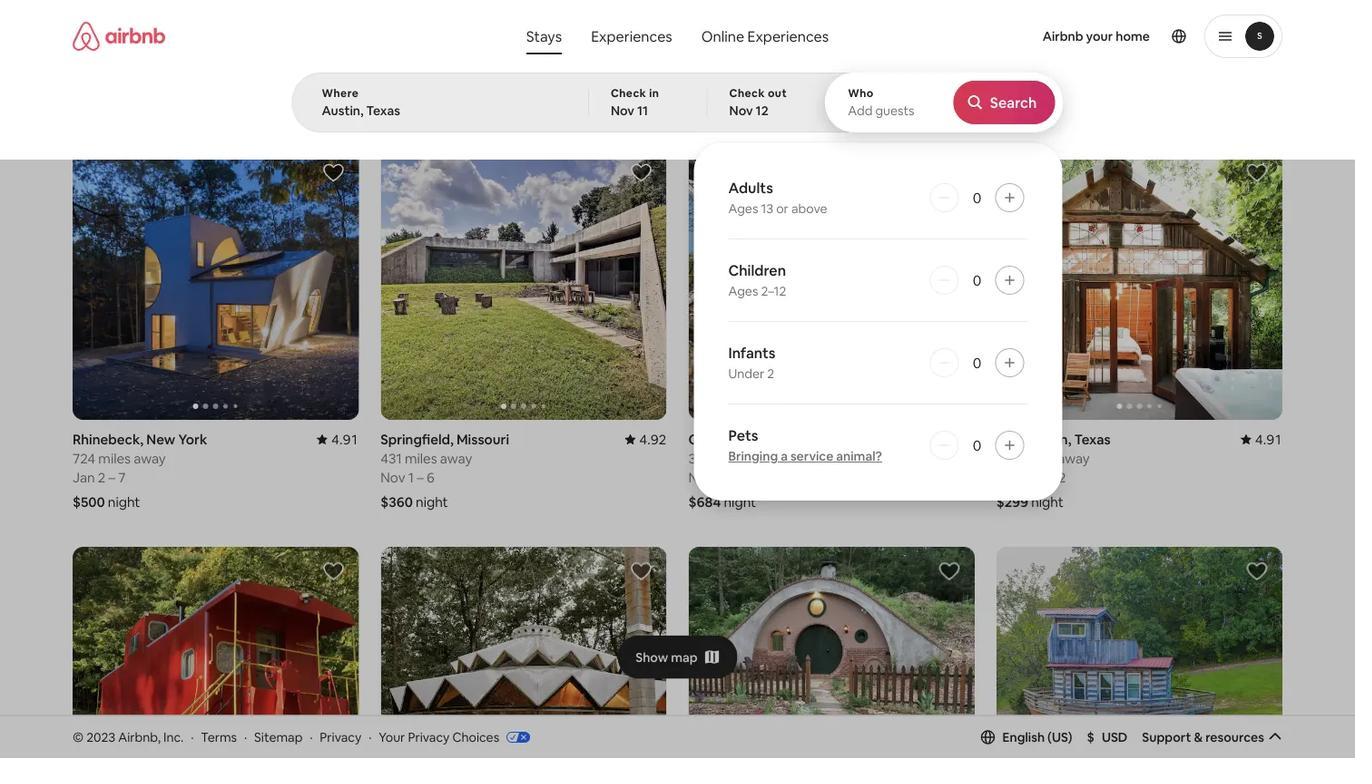 Task type: vqa. For each thing, say whether or not it's contained in the screenshot.


Task type: locate. For each thing, give the bounding box(es) containing it.
6
[[427, 469, 435, 487], [735, 469, 743, 487]]

1 horizontal spatial 4.91
[[1255, 431, 1283, 448]]

infants
[[729, 344, 776, 362]]

away inside "stege, denmark 4,281 miles away"
[[143, 51, 175, 69]]

4,281
[[73, 51, 105, 69]]

night right $292 at the top
[[1031, 94, 1063, 112]]

animal?
[[836, 448, 882, 465]]

6 for $360
[[427, 469, 435, 487]]

away inside "pelkosenniemi, finland 4,184 miles away jan 8 – 13 $159 night"
[[759, 51, 791, 69]]

miles down campton,
[[715, 450, 748, 468]]

miles down "pelkosenniemi,"
[[723, 51, 756, 69]]

where
[[322, 86, 359, 100]]

4.91 for rhinebeck, new york 724 miles away jan 2 – 7 $500 night
[[331, 431, 359, 448]]

2 up $500
[[98, 469, 106, 487]]

0 horizontal spatial 6
[[427, 469, 435, 487]]

1 horizontal spatial 1
[[716, 469, 722, 487]]

$299
[[997, 493, 1029, 511]]

13 inside "pelkosenniemi, finland 4,184 miles away jan 8 – 13 $159 night"
[[735, 70, 748, 88]]

miles inside "pelkosenniemi, finland 4,184 miles away jan 8 – 13 $159 night"
[[723, 51, 756, 69]]

miles inside lumberton, texas 879 miles away dec 17 – 22 $299 night
[[1022, 450, 1055, 468]]

experiences
[[591, 27, 672, 45], [748, 27, 829, 45]]

miles for lumberton, texas 879 miles away dec 17 – 22 $299 night
[[1022, 450, 1055, 468]]

2 right mar
[[407, 70, 415, 88]]

– down springfield,
[[417, 469, 424, 487]]

1 up the $684
[[716, 469, 722, 487]]

english (us)
[[1003, 730, 1073, 746]]

add to wishlist: springfield, missouri image
[[631, 162, 652, 184]]

7 up the where field
[[428, 70, 435, 88]]

night for pelkosenniemi, finland 4,184 miles away jan 8 – 13 $159 night
[[721, 94, 753, 112]]

privacy link
[[320, 730, 362, 746]]

adults ages 13 or above
[[729, 178, 828, 217]]

nov inside springfield, missouri 431 miles away nov 1 – 6 $360 night
[[381, 469, 405, 487]]

night down "22"
[[1032, 493, 1064, 511]]

miles inside springfield, missouri 431 miles away nov 1 – 6 $360 night
[[405, 450, 437, 468]]

off-
[[902, 116, 922, 130]]

724
[[73, 450, 95, 468]]

the-
[[922, 116, 944, 130]]

1 horizontal spatial 2
[[407, 70, 415, 88]]

away down online experiences
[[759, 51, 791, 69]]

check
[[611, 86, 647, 100], [729, 86, 765, 100]]

away up "22"
[[1058, 450, 1090, 468]]

2
[[407, 70, 415, 88], [767, 366, 775, 382], [98, 469, 106, 487]]

2 $159 from the left
[[689, 94, 718, 112]]

1 for 366
[[716, 469, 722, 487]]

1 horizontal spatial 4.91 out of 5 average rating image
[[1241, 431, 1283, 448]]

1 6 from the left
[[427, 469, 435, 487]]

ages for adults
[[729, 201, 758, 217]]

above
[[792, 201, 828, 217]]

13 inside adults ages 13 or above
[[761, 201, 774, 217]]

0 vertical spatial 12
[[1045, 70, 1059, 88]]

1 inside springfield, missouri 431 miles away nov 1 – 6 $360 night
[[408, 469, 414, 487]]

online
[[702, 27, 744, 45]]

stays tab panel
[[292, 73, 1064, 501]]

$159 down 8
[[689, 94, 718, 112]]

0 horizontal spatial 2
[[98, 469, 106, 487]]

12
[[1045, 70, 1059, 88], [756, 103, 769, 119]]

2 1 from the left
[[716, 469, 722, 487]]

0 horizontal spatial 13
[[735, 70, 748, 88]]

1 horizontal spatial $159
[[689, 94, 718, 112]]

– down rhinebeck,
[[109, 469, 115, 487]]

4 · from the left
[[369, 730, 372, 746]]

night right $500
[[108, 493, 140, 511]]

0
[[973, 188, 982, 207], [973, 271, 982, 290], [973, 354, 982, 372], [973, 436, 982, 455]]

12 down beauport,
[[1045, 70, 1059, 88]]

in
[[649, 86, 659, 100]]

1 horizontal spatial 6
[[735, 469, 743, 487]]

away down 'denmark'
[[143, 51, 175, 69]]

1 horizontal spatial 13
[[761, 201, 774, 217]]

sitemap
[[254, 730, 303, 746]]

0 horizontal spatial check
[[611, 86, 647, 100]]

1 vertical spatial ages
[[729, 283, 758, 300]]

7 right may
[[1025, 70, 1033, 88]]

away
[[143, 51, 175, 69], [759, 51, 791, 69], [1058, 51, 1091, 69], [134, 450, 166, 468], [440, 450, 472, 468], [751, 450, 783, 468], [1058, 450, 1090, 468]]

– inside rhinebeck, new york 724 miles away jan 2 – 7 $500 night
[[109, 469, 115, 487]]

bringing
[[729, 448, 778, 465]]

miles down beauport,
[[1023, 51, 1055, 69]]

7 inside "mar 2 – 7 $159"
[[428, 70, 435, 88]]

2 experiences from the left
[[748, 27, 829, 45]]

6 down springfield,
[[427, 469, 435, 487]]

stege, denmark 4,281 miles away
[[73, 32, 176, 69]]

away inside rhinebeck, new york 724 miles away jan 2 – 7 $500 night
[[134, 450, 166, 468]]

1 horizontal spatial 12
[[1045, 70, 1059, 88]]

1 vertical spatial 13
[[761, 201, 774, 217]]

new
[[146, 431, 175, 448]]

1 horizontal spatial check
[[729, 86, 765, 100]]

–
[[418, 70, 425, 88], [725, 70, 732, 88], [1036, 70, 1042, 88], [109, 469, 115, 487], [417, 469, 424, 487], [725, 469, 732, 487], [1041, 469, 1048, 487]]

2 0 from the top
[[973, 271, 982, 290]]

ages inside adults ages 13 or above
[[729, 201, 758, 217]]

tiny
[[642, 116, 663, 130]]

night inside springfield, missouri 431 miles away nov 1 – 6 $360 night
[[416, 493, 448, 511]]

away down new
[[134, 450, 166, 468]]

© 2023 airbnb, inc. ·
[[73, 730, 194, 746]]

nov inside campton, kentucky 366 miles away nov 1 – 6 $684 night
[[689, 469, 713, 487]]

jan down 724 at the left of the page
[[73, 469, 95, 487]]

lac-beauport, canada 893 miles away may 7 – 12 $292 night
[[997, 32, 1140, 112]]

terms
[[201, 730, 237, 746]]

night right the $684
[[724, 493, 756, 511]]

check inside check in nov 11
[[611, 86, 647, 100]]

add to wishlist: springfield, tennessee image
[[1246, 561, 1268, 583]]

usd
[[1102, 730, 1128, 746]]

4 0 from the top
[[973, 436, 982, 455]]

york
[[178, 431, 207, 448]]

2 horizontal spatial 2
[[767, 366, 775, 382]]

miles down rhinebeck,
[[98, 450, 131, 468]]

1 $159 from the left
[[381, 94, 410, 112]]

12 down out
[[756, 103, 769, 119]]

4.92
[[639, 431, 667, 448]]

$159 inside "mar 2 – 7 $159"
[[381, 94, 410, 112]]

none search field containing stays
[[292, 0, 1064, 501]]

who add guests
[[848, 86, 915, 119]]

miles down lumberton,
[[1022, 450, 1055, 468]]

away inside lumberton, texas 879 miles away dec 17 – 22 $299 night
[[1058, 450, 1090, 468]]

campton,
[[689, 431, 753, 448]]

4.98
[[1255, 32, 1283, 49]]

2 vertical spatial 2
[[98, 469, 106, 487]]

kentucky
[[755, 431, 816, 448]]

13 left or
[[761, 201, 774, 217]]

night inside "pelkosenniemi, finland 4,184 miles away jan 8 – 13 $159 night"
[[721, 94, 753, 112]]

away down "missouri"
[[440, 450, 472, 468]]

– right may
[[1036, 70, 1042, 88]]

4.91 out of 5 average rating image for rhinebeck, new york 724 miles away jan 2 – 7 $500 night
[[317, 431, 359, 448]]

night for lumberton, texas 879 miles away dec 17 – 22 $299 night
[[1032, 493, 1064, 511]]

3 0 from the top
[[973, 354, 982, 372]]

1 · from the left
[[191, 730, 194, 746]]

· right inc.
[[191, 730, 194, 746]]

away inside lac-beauport, canada 893 miles away may 7 – 12 $292 night
[[1058, 51, 1091, 69]]

away inside campton, kentucky 366 miles away nov 1 – 6 $684 night
[[751, 450, 783, 468]]

1 vertical spatial 12
[[756, 103, 769, 119]]

None search field
[[292, 0, 1064, 501]]

1 experiences from the left
[[591, 27, 672, 45]]

1
[[408, 469, 414, 487], [716, 469, 722, 487]]

night up countryside
[[721, 94, 753, 112]]

show map
[[636, 650, 698, 666]]

0 for pets
[[973, 436, 982, 455]]

or
[[776, 201, 789, 217]]

lumberton, texas 879 miles away dec 17 – 22 $299 night
[[997, 431, 1111, 511]]

what can we help you find? tab list
[[512, 18, 687, 54]]

check inside check out nov 12
[[729, 86, 765, 100]]

0 vertical spatial ages
[[729, 201, 758, 217]]

dec
[[997, 469, 1022, 487]]

1 vertical spatial 2
[[767, 366, 775, 382]]

13
[[735, 70, 748, 88], [761, 201, 774, 217]]

4.92 out of 5 average rating image
[[625, 431, 667, 448]]

add to wishlist: campton, kentucky image
[[938, 162, 960, 184]]

support & resources
[[1142, 730, 1265, 746]]

2 right under
[[767, 366, 775, 382]]

2023
[[86, 730, 115, 746]]

away inside springfield, missouri 431 miles away nov 1 – 6 $360 night
[[440, 450, 472, 468]]

2 horizontal spatial 7
[[1025, 70, 1033, 88]]

canada
[[1091, 32, 1140, 49]]

night right "$360"
[[416, 493, 448, 511]]

miles down 'denmark'
[[108, 51, 140, 69]]

0 horizontal spatial 4.91 out of 5 average rating image
[[317, 431, 359, 448]]

Where field
[[322, 103, 559, 119]]

1 4.91 out of 5 average rating image from the left
[[317, 431, 359, 448]]

add
[[848, 103, 873, 119]]

0 vertical spatial 13
[[735, 70, 748, 88]]

privacy
[[320, 730, 362, 746], [408, 730, 450, 746]]

6 down bringing
[[735, 469, 743, 487]]

1 horizontal spatial jan
[[689, 70, 711, 88]]

· left privacy link
[[310, 730, 313, 746]]

0 vertical spatial jan
[[689, 70, 711, 88]]

miles inside lac-beauport, canada 893 miles away may 7 – 12 $292 night
[[1023, 51, 1055, 69]]

add to wishlist: lumberton, texas image
[[1246, 162, 1268, 184]]

0 horizontal spatial 4.91
[[331, 431, 359, 448]]

4.91 out of 5 average rating image
[[317, 431, 359, 448], [1241, 431, 1283, 448]]

4.93
[[639, 32, 667, 49]]

2 4.91 out of 5 average rating image from the left
[[1241, 431, 1283, 448]]

– right 17 on the bottom right of page
[[1041, 469, 1048, 487]]

– inside lumberton, texas 879 miles away dec 17 – 22 $299 night
[[1041, 469, 1048, 487]]

1 up "$360"
[[408, 469, 414, 487]]

jan left 8
[[689, 70, 711, 88]]

infants under 2
[[729, 344, 776, 382]]

group
[[73, 73, 972, 143], [73, 148, 359, 420], [381, 148, 667, 420], [689, 148, 975, 420], [997, 148, 1283, 420], [73, 547, 359, 760], [381, 547, 667, 760], [689, 547, 975, 760], [997, 547, 1283, 760]]

night inside lumberton, texas 879 miles away dec 17 – 22 $299 night
[[1032, 493, 1064, 511]]

2–12
[[761, 283, 786, 300]]

show
[[636, 650, 668, 666]]

2 check from the left
[[729, 86, 765, 100]]

1 horizontal spatial privacy
[[408, 730, 450, 746]]

13 right 8
[[735, 70, 748, 88]]

ages down the children at the right top
[[729, 283, 758, 300]]

online experiences
[[702, 27, 829, 45]]

home
[[1116, 28, 1150, 44]]

ages for children
[[729, 283, 758, 300]]

– down bringing
[[725, 469, 732, 487]]

tiny homes
[[642, 116, 700, 130]]

431
[[381, 450, 402, 468]]

ages down adults
[[729, 201, 758, 217]]

1 horizontal spatial experiences
[[748, 27, 829, 45]]

$ usd
[[1087, 730, 1128, 746]]

0 vertical spatial 2
[[407, 70, 415, 88]]

6 inside campton, kentucky 366 miles away nov 1 – 6 $684 night
[[735, 469, 743, 487]]

– right mar
[[418, 70, 425, 88]]

1 0 from the top
[[973, 188, 982, 207]]

1 for 431
[[408, 469, 414, 487]]

support
[[1142, 730, 1191, 746]]

7
[[428, 70, 435, 88], [1025, 70, 1033, 88], [118, 469, 126, 487]]

ages inside children ages 2–12
[[729, 283, 758, 300]]

6 inside springfield, missouri 431 miles away nov 1 – 6 $360 night
[[427, 469, 435, 487]]

0 horizontal spatial jan
[[73, 469, 95, 487]]

$292
[[997, 94, 1028, 112]]

1 ages from the top
[[729, 201, 758, 217]]

pets
[[729, 426, 758, 445]]

away down airbnb
[[1058, 51, 1091, 69]]

2 4.91 from the left
[[1255, 431, 1283, 448]]

1 1 from the left
[[408, 469, 414, 487]]

privacy right your
[[408, 730, 450, 746]]

nov inside check out nov 12
[[729, 103, 753, 119]]

1 vertical spatial jan
[[73, 469, 95, 487]]

jan inside rhinebeck, new york 724 miles away jan 2 – 7 $500 night
[[73, 469, 95, 487]]

1 check from the left
[[611, 86, 647, 100]]

4.9 out of 5 average rating image
[[941, 431, 975, 448]]

0 horizontal spatial 1
[[408, 469, 414, 487]]

away down kentucky
[[751, 450, 783, 468]]

miles inside campton, kentucky 366 miles away nov 1 – 6 $684 night
[[715, 450, 748, 468]]

12 inside check out nov 12
[[756, 103, 769, 119]]

night inside campton, kentucky 366 miles away nov 1 – 6 $684 night
[[724, 493, 756, 511]]

check left out
[[729, 86, 765, 100]]

· right terms "link"
[[244, 730, 247, 746]]

0 for adults
[[973, 188, 982, 207]]

0 horizontal spatial 7
[[118, 469, 126, 487]]

1 horizontal spatial 7
[[428, 70, 435, 88]]

2 ages from the top
[[729, 283, 758, 300]]

0 horizontal spatial experiences
[[591, 27, 672, 45]]

bringing a service animal? button
[[729, 448, 882, 465]]

experiences button
[[577, 18, 687, 54]]

0 horizontal spatial 12
[[756, 103, 769, 119]]

0 horizontal spatial privacy
[[320, 730, 362, 746]]

$
[[1087, 730, 1095, 746]]

miles for springfield, missouri 431 miles away nov 1 – 6 $360 night
[[405, 450, 437, 468]]

2 6 from the left
[[735, 469, 743, 487]]

check up 11
[[611, 86, 647, 100]]

· left your
[[369, 730, 372, 746]]

trending
[[824, 116, 870, 130]]

– right 8
[[725, 70, 732, 88]]

privacy left your
[[320, 730, 362, 746]]

7 down rhinebeck,
[[118, 469, 126, 487]]

4,184
[[689, 51, 720, 69]]

under
[[729, 366, 765, 382]]

miles down springfield,
[[405, 450, 437, 468]]

1 inside campton, kentucky 366 miles away nov 1 – 6 $684 night
[[716, 469, 722, 487]]

miles inside "stege, denmark 4,281 miles away"
[[108, 51, 140, 69]]

6 for $684
[[735, 469, 743, 487]]

rhinebeck, new york 724 miles away jan 2 – 7 $500 night
[[73, 431, 207, 511]]

0 horizontal spatial $159
[[381, 94, 410, 112]]

$159 down mar
[[381, 94, 410, 112]]

4.91 out of 5 average rating image for lumberton, texas 879 miles away dec 17 – 22 $299 night
[[1241, 431, 1283, 448]]

night for springfield, missouri 431 miles away nov 1 – 6 $360 night
[[416, 493, 448, 511]]

farms
[[333, 116, 364, 130]]

1 4.91 from the left
[[331, 431, 359, 448]]

2 privacy from the left
[[408, 730, 450, 746]]



Task type: describe. For each thing, give the bounding box(es) containing it.
a
[[781, 448, 788, 465]]

away for springfield, missouri 431 miles away nov 1 – 6 $360 night
[[440, 450, 472, 468]]

– inside lac-beauport, canada 893 miles away may 7 – 12 $292 night
[[1036, 70, 1042, 88]]

portugal
[[481, 32, 536, 49]]

sitemap link
[[254, 730, 303, 746]]

stays
[[526, 27, 562, 45]]

11
[[637, 103, 648, 119]]

airbnb,
[[118, 730, 161, 746]]

miles for pelkosenniemi, finland 4,184 miles away jan 8 – 13 $159 night
[[723, 51, 756, 69]]

check out nov 12
[[729, 86, 787, 119]]

miles for stege, denmark 4,281 miles away
[[108, 51, 140, 69]]

resources
[[1206, 730, 1265, 746]]

1 privacy from the left
[[320, 730, 362, 746]]

4.93 out of 5 average rating image
[[625, 32, 667, 49]]

experiences inside button
[[591, 27, 672, 45]]

check for 12
[[729, 86, 765, 100]]

countryside
[[729, 116, 793, 130]]

children
[[729, 261, 786, 280]]

profile element
[[859, 0, 1283, 73]]

2 · from the left
[[244, 730, 247, 746]]

off-the-grid
[[902, 116, 964, 130]]

miles inside rhinebeck, new york 724 miles away jan 2 – 7 $500 night
[[98, 450, 131, 468]]

children ages 2–12
[[729, 261, 786, 300]]

adults
[[729, 178, 773, 197]]

3 · from the left
[[310, 730, 313, 746]]

lac-
[[997, 32, 1024, 49]]

pelkosenniemi, finland 4,184 miles away jan 8 – 13 $159 night
[[689, 32, 833, 112]]

nov inside check in nov 11
[[611, 103, 635, 119]]

missouri
[[457, 431, 509, 448]]

7 inside lac-beauport, canada 893 miles away may 7 – 12 $292 night
[[1025, 70, 1033, 88]]

omg!
[[573, 116, 602, 130]]

away for stege, denmark 4,281 miles away
[[143, 51, 175, 69]]

add to wishlist: copper hill, virginia image
[[323, 561, 344, 583]]

guests
[[876, 103, 915, 119]]

your
[[1086, 28, 1113, 44]]

$684
[[689, 493, 721, 511]]

away for campton, kentucky 366 miles away nov 1 – 6 $684 night
[[751, 450, 783, 468]]

online experiences link
[[687, 18, 844, 54]]

– inside "pelkosenniemi, finland 4,184 miles away jan 8 – 13 $159 night"
[[725, 70, 732, 88]]

airbnb your home
[[1043, 28, 1150, 44]]

0 for infants
[[973, 354, 982, 372]]

experiences inside 'link'
[[748, 27, 829, 45]]

12 inside lac-beauport, canada 893 miles away may 7 – 12 $292 night
[[1045, 70, 1059, 88]]

add to wishlist: rhinebeck, new york image
[[323, 162, 344, 184]]

$159 inside "pelkosenniemi, finland 4,184 miles away jan 8 – 13 $159 night"
[[689, 94, 718, 112]]

service
[[791, 448, 834, 465]]

7 inside rhinebeck, new york 724 miles away jan 2 – 7 $500 night
[[118, 469, 126, 487]]

springfield,
[[381, 431, 454, 448]]

4.9
[[955, 431, 975, 448]]

2 inside rhinebeck, new york 724 miles away jan 2 – 7 $500 night
[[98, 469, 106, 487]]

out
[[768, 86, 787, 100]]

inc.
[[163, 730, 184, 746]]

4.91 for lumberton, texas 879 miles away dec 17 – 22 $299 night
[[1255, 431, 1283, 448]]

add to wishlist: galena, missouri image
[[631, 561, 652, 583]]

campton, kentucky 366 miles away nov 1 – 6 $684 night
[[689, 431, 816, 511]]

terms · sitemap · privacy
[[201, 730, 362, 746]]

english
[[1003, 730, 1045, 746]]

airbnb your home link
[[1032, 17, 1161, 55]]

map
[[671, 650, 698, 666]]

893
[[997, 51, 1020, 69]]

homes
[[666, 116, 700, 130]]

lumberton,
[[997, 431, 1072, 448]]

grid
[[944, 116, 964, 130]]

mar 2 – 7 $159
[[381, 70, 435, 112]]

©
[[73, 730, 84, 746]]

show map button
[[618, 636, 738, 680]]

$360
[[381, 493, 413, 511]]

support & resources button
[[1142, 730, 1283, 746]]

– inside springfield, missouri 431 miles away nov 1 – 6 $360 night
[[417, 469, 424, 487]]

night for campton, kentucky 366 miles away nov 1 – 6 $684 night
[[724, 493, 756, 511]]

2 inside "mar 2 – 7 $159"
[[407, 70, 415, 88]]

springfield, missouri 431 miles away nov 1 – 6 $360 night
[[381, 431, 509, 511]]

2 inside the infants under 2
[[767, 366, 775, 382]]

check for 11
[[611, 86, 647, 100]]

night inside rhinebeck, new york 724 miles away jan 2 – 7 $500 night
[[108, 493, 140, 511]]

ponta
[[381, 32, 418, 49]]

miles for campton, kentucky 366 miles away nov 1 – 6 $684 night
[[715, 450, 748, 468]]

17
[[1025, 469, 1038, 487]]

beauport,
[[1024, 32, 1088, 49]]

0 for children
[[973, 271, 982, 290]]

– inside "mar 2 – 7 $159"
[[418, 70, 425, 88]]

who
[[848, 86, 874, 100]]

check in nov 11
[[611, 86, 659, 119]]

denmark
[[117, 32, 176, 49]]

&
[[1194, 730, 1203, 746]]

22
[[1051, 469, 1066, 487]]

– inside campton, kentucky 366 miles away nov 1 – 6 $684 night
[[725, 469, 732, 487]]

english (us) button
[[981, 730, 1073, 746]]

choices
[[452, 730, 499, 746]]

stege,
[[73, 32, 114, 49]]

$500
[[73, 493, 105, 511]]

rhinebeck,
[[73, 431, 144, 448]]

stays button
[[512, 18, 577, 54]]

group containing off-the-grid
[[73, 73, 972, 143]]

366
[[689, 450, 712, 468]]

night inside lac-beauport, canada 893 miles away may 7 – 12 $292 night
[[1031, 94, 1063, 112]]

finland
[[787, 32, 833, 49]]

may
[[997, 70, 1022, 88]]

away for lumberton, texas 879 miles away dec 17 – 22 $299 night
[[1058, 450, 1090, 468]]

jan inside "pelkosenniemi, finland 4,184 miles away jan 8 – 13 $159 night"
[[689, 70, 711, 88]]

879
[[997, 450, 1020, 468]]

away for pelkosenniemi, finland 4,184 miles away jan 8 – 13 $159 night
[[759, 51, 791, 69]]

pelkosenniemi,
[[689, 32, 784, 49]]

8
[[714, 70, 722, 88]]

add to wishlist: broadway, virginia image
[[938, 561, 960, 583]]

terms link
[[201, 730, 237, 746]]

4.98 out of 5 average rating image
[[1241, 32, 1283, 49]]

your privacy choices
[[379, 730, 499, 746]]



